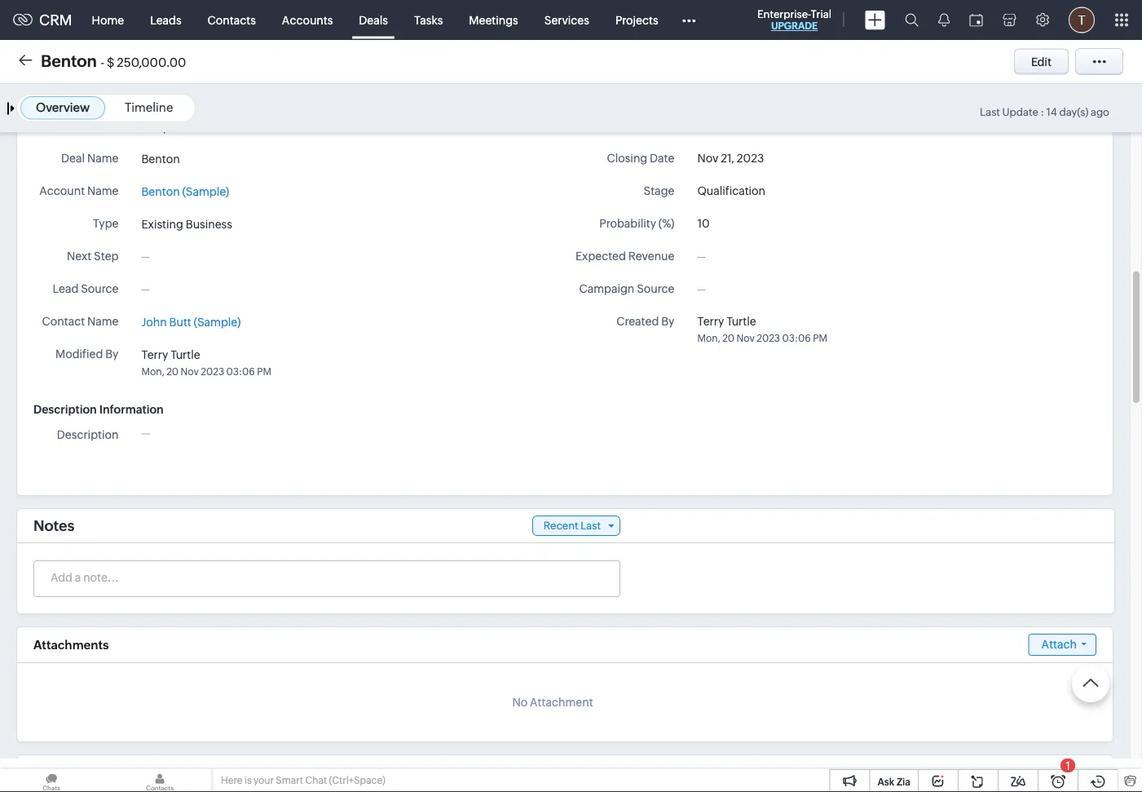 Task type: locate. For each thing, give the bounding box(es) containing it.
closing
[[607, 151, 648, 164]]

upgrade
[[772, 20, 818, 31]]

search element
[[896, 0, 929, 40]]

enterprise-trial upgrade
[[758, 8, 832, 31]]

1 horizontal spatial mon,
[[698, 333, 721, 344]]

1 vertical spatial terry
[[698, 315, 725, 328]]

1 horizontal spatial last
[[981, 106, 1001, 118]]

probability (%)
[[600, 217, 675, 230]]

closing date
[[607, 151, 675, 164]]

campaign source
[[579, 282, 675, 295]]

0 horizontal spatial nov
[[181, 366, 199, 377]]

1 horizontal spatial source
[[637, 282, 675, 295]]

benton up existing
[[141, 185, 180, 198]]

amount
[[632, 119, 675, 132]]

your
[[254, 775, 274, 786]]

terry
[[141, 120, 168, 133], [698, 315, 725, 328], [141, 348, 168, 361]]

0 vertical spatial benton
[[41, 51, 97, 70]]

no
[[513, 696, 528, 709]]

name up 'type'
[[87, 184, 119, 197]]

03:06 for created by
[[783, 333, 811, 344]]

1 vertical spatial 2023
[[757, 333, 781, 344]]

0 horizontal spatial source
[[81, 282, 119, 295]]

source down step
[[81, 282, 119, 295]]

2 vertical spatial 2023
[[201, 366, 224, 377]]

0 vertical spatial name
[[87, 152, 119, 165]]

services link
[[532, 0, 603, 40]]

description down modified
[[33, 403, 97, 416]]

0 horizontal spatial 03:06
[[226, 366, 255, 377]]

by right "created"
[[662, 314, 675, 327]]

2 source from the left
[[81, 282, 119, 295]]

1 vertical spatial nov
[[737, 333, 755, 344]]

0 horizontal spatial pm
[[257, 366, 272, 377]]

2023 for created by
[[757, 333, 781, 344]]

0 vertical spatial deal
[[57, 119, 80, 132]]

created
[[617, 314, 659, 327]]

1 horizontal spatial 03:06
[[783, 333, 811, 344]]

next step
[[67, 249, 119, 263]]

-
[[100, 55, 104, 69]]

1 name from the top
[[87, 152, 119, 165]]

(sample) right butt
[[194, 315, 241, 328]]

contact name
[[42, 315, 119, 328]]

turtle
[[171, 120, 200, 133], [727, 315, 757, 328], [171, 348, 200, 361]]

0 horizontal spatial last
[[581, 519, 601, 532]]

pm
[[813, 333, 828, 344], [257, 366, 272, 377]]

terry down john
[[141, 348, 168, 361]]

signals image
[[939, 13, 950, 27]]

no attachment
[[513, 696, 593, 709]]

0 horizontal spatial by
[[105, 347, 119, 360]]

03:06 for modified by
[[226, 366, 255, 377]]

nov
[[698, 152, 719, 165], [737, 333, 755, 344], [181, 366, 199, 377]]

contacts link
[[195, 0, 269, 40]]

1 vertical spatial 20
[[167, 366, 179, 377]]

2 vertical spatial terry
[[141, 348, 168, 361]]

probability
[[600, 217, 657, 230]]

contacts
[[208, 13, 256, 27]]

description for description
[[57, 428, 119, 441]]

1 vertical spatial pm
[[257, 366, 272, 377]]

nov for created by
[[737, 333, 755, 344]]

1 source from the left
[[637, 282, 675, 295]]

source down revenue
[[637, 282, 675, 295]]

last
[[981, 106, 1001, 118], [581, 519, 601, 532]]

expected revenue
[[576, 249, 675, 262]]

deal for deal owner
[[57, 119, 80, 132]]

deals link
[[346, 0, 401, 40]]

1 vertical spatial last
[[581, 519, 601, 532]]

contacts image
[[108, 769, 211, 792]]

2 name from the top
[[87, 184, 119, 197]]

1 vertical spatial benton
[[141, 152, 180, 165]]

0 vertical spatial pm
[[813, 333, 828, 344]]

2 vertical spatial name
[[87, 315, 119, 328]]

14
[[1047, 106, 1058, 118]]

1 vertical spatial terry turtle mon, 20 nov 2023 03:06 pm
[[141, 348, 272, 377]]

0 vertical spatial mon,
[[698, 333, 721, 344]]

2 vertical spatial turtle
[[171, 348, 200, 361]]

terry turtle mon, 20 nov 2023 03:06 pm
[[698, 315, 828, 344], [141, 348, 272, 377]]

2023
[[737, 152, 765, 165], [757, 333, 781, 344], [201, 366, 224, 377]]

1 vertical spatial mon,
[[141, 366, 165, 377]]

2 vertical spatial benton
[[141, 185, 180, 198]]

qualification
[[698, 184, 766, 197]]

1 vertical spatial name
[[87, 184, 119, 197]]

source
[[637, 282, 675, 295], [81, 282, 119, 295]]

deal
[[57, 119, 80, 132], [61, 152, 85, 165]]

name up modified by
[[87, 315, 119, 328]]

timeline
[[125, 100, 173, 115]]

day(s)
[[1060, 106, 1089, 118]]

last right recent
[[581, 519, 601, 532]]

name down owner
[[87, 152, 119, 165]]

1 horizontal spatial terry turtle mon, 20 nov 2023 03:06 pm
[[698, 315, 828, 344]]

projects
[[616, 13, 659, 27]]

chats image
[[0, 769, 103, 792]]

20
[[723, 333, 735, 344], [167, 366, 179, 377]]

0 vertical spatial 03:06
[[783, 333, 811, 344]]

crm link
[[13, 12, 72, 28]]

mon,
[[698, 333, 721, 344], [141, 366, 165, 377]]

0 vertical spatial by
[[662, 314, 675, 327]]

existing
[[141, 217, 183, 230]]

nov 21, 2023
[[698, 152, 765, 165]]

terry turtle
[[141, 120, 200, 133]]

1 horizontal spatial nov
[[698, 152, 719, 165]]

terry right "created by" at the right of the page
[[698, 315, 725, 328]]

1 vertical spatial turtle
[[727, 315, 757, 328]]

by right modified
[[105, 347, 119, 360]]

1 horizontal spatial by
[[662, 314, 675, 327]]

deal up account name
[[61, 152, 85, 165]]

john butt (sample)
[[141, 315, 241, 328]]

zia
[[897, 776, 911, 787]]

0 vertical spatial (sample)
[[182, 185, 229, 198]]

calendar image
[[970, 13, 984, 27]]

name
[[87, 152, 119, 165], [87, 184, 119, 197], [87, 315, 119, 328]]

terry down timeline link
[[141, 120, 168, 133]]

2 horizontal spatial nov
[[737, 333, 755, 344]]

description for description information
[[33, 403, 97, 416]]

last left update
[[981, 106, 1001, 118]]

20 for modified by
[[167, 366, 179, 377]]

0 horizontal spatial 20
[[167, 366, 179, 377]]

(sample) up business on the left of page
[[182, 185, 229, 198]]

0 vertical spatial description
[[33, 403, 97, 416]]

1 horizontal spatial 20
[[723, 333, 735, 344]]

pm for modified by
[[257, 366, 272, 377]]

terry turtle mon, 20 nov 2023 03:06 pm for created by
[[698, 315, 828, 344]]

1 vertical spatial description
[[57, 428, 119, 441]]

0 vertical spatial last
[[981, 106, 1001, 118]]

by
[[662, 314, 675, 327], [105, 347, 119, 360]]

0 horizontal spatial terry turtle mon, 20 nov 2023 03:06 pm
[[141, 348, 272, 377]]

timeline link
[[125, 100, 173, 115]]

2 vertical spatial nov
[[181, 366, 199, 377]]

benton down terry turtle
[[141, 152, 180, 165]]

last update : 14 day(s) ago
[[981, 106, 1110, 118]]

1 horizontal spatial pm
[[813, 333, 828, 344]]

description
[[33, 403, 97, 416], [57, 428, 119, 441]]

1 vertical spatial deal
[[61, 152, 85, 165]]

description information
[[33, 403, 164, 416]]

0 vertical spatial terry turtle mon, 20 nov 2023 03:06 pm
[[698, 315, 828, 344]]

accounts link
[[269, 0, 346, 40]]

benton
[[41, 51, 97, 70], [141, 152, 180, 165], [141, 185, 180, 198]]

benton left -
[[41, 51, 97, 70]]

tasks link
[[401, 0, 456, 40]]

leads
[[150, 13, 182, 27]]

0 vertical spatial 20
[[723, 333, 735, 344]]

deal down overview link
[[57, 119, 80, 132]]

$
[[107, 55, 114, 69]]

3 name from the top
[[87, 315, 119, 328]]

0 horizontal spatial mon,
[[141, 366, 165, 377]]

revenue
[[629, 249, 675, 262]]

1 vertical spatial by
[[105, 347, 119, 360]]

meetings link
[[456, 0, 532, 40]]

date
[[650, 151, 675, 164]]

by for created by
[[662, 314, 675, 327]]

deal name
[[61, 152, 119, 165]]

1 vertical spatial 03:06
[[226, 366, 255, 377]]

description down description information
[[57, 428, 119, 441]]

account name
[[39, 184, 119, 197]]



Task type: describe. For each thing, give the bounding box(es) containing it.
expected
[[576, 249, 626, 262]]

deals
[[359, 13, 388, 27]]

(ctrl+space)
[[329, 775, 386, 786]]

deal owner
[[57, 119, 119, 132]]

here is your smart chat (ctrl+space)
[[221, 775, 386, 786]]

terry turtle mon, 20 nov 2023 03:06 pm for modified by
[[141, 348, 272, 377]]

campaign
[[579, 282, 635, 295]]

create menu image
[[865, 10, 886, 30]]

overview link
[[36, 100, 90, 115]]

terry for modified by
[[141, 348, 168, 361]]

by for modified by
[[105, 347, 119, 360]]

edit button
[[1015, 49, 1069, 75]]

benton - $ 250,000.00
[[41, 51, 186, 70]]

:
[[1041, 106, 1045, 118]]

edit
[[1032, 55, 1052, 68]]

projects link
[[603, 0, 672, 40]]

meetings
[[469, 13, 519, 27]]

20 for created by
[[723, 333, 735, 344]]

source for lead source
[[81, 282, 119, 295]]

search image
[[905, 13, 919, 27]]

lead
[[53, 282, 79, 295]]

Other Modules field
[[672, 7, 707, 33]]

turtle for created by
[[727, 315, 757, 328]]

chat
[[305, 775, 327, 786]]

butt
[[169, 315, 191, 328]]

trial
[[811, 8, 832, 20]]

john butt (sample) link
[[141, 313, 241, 330]]

benton for benton
[[141, 152, 180, 165]]

information
[[99, 403, 164, 416]]

tasks
[[414, 13, 443, 27]]

signals element
[[929, 0, 960, 40]]

john
[[141, 315, 167, 328]]

250,000.00
[[117, 55, 186, 69]]

benton (sample)
[[141, 185, 229, 198]]

benton (sample) link
[[141, 183, 229, 200]]

attach
[[1042, 638, 1078, 651]]

modified by
[[55, 347, 119, 360]]

terry for created by
[[698, 315, 725, 328]]

home
[[92, 13, 124, 27]]

owner
[[82, 119, 119, 132]]

lead source
[[53, 282, 119, 295]]

account
[[39, 184, 85, 197]]

create menu element
[[856, 0, 896, 40]]

leads link
[[137, 0, 195, 40]]

contact
[[42, 315, 85, 328]]

21,
[[721, 152, 735, 165]]

profile element
[[1060, 0, 1105, 40]]

overview
[[36, 100, 90, 115]]

0 vertical spatial turtle
[[171, 120, 200, 133]]

business
[[186, 217, 232, 230]]

notes
[[33, 517, 75, 534]]

pm for created by
[[813, 333, 828, 344]]

Add a note... field
[[34, 569, 619, 586]]

nov for modified by
[[181, 366, 199, 377]]

next
[[67, 249, 92, 263]]

is
[[245, 775, 252, 786]]

name for contact name
[[87, 315, 119, 328]]

attach link
[[1029, 634, 1097, 656]]

recent
[[544, 519, 579, 532]]

step
[[94, 249, 119, 263]]

deal for deal name
[[61, 152, 85, 165]]

smart
[[276, 775, 303, 786]]

home link
[[79, 0, 137, 40]]

turtle for modified by
[[171, 348, 200, 361]]

ask
[[878, 776, 895, 787]]

profile image
[[1069, 7, 1095, 33]]

source for campaign source
[[637, 282, 675, 295]]

crm
[[39, 12, 72, 28]]

mon, for created by
[[698, 333, 721, 344]]

existing business
[[141, 217, 232, 230]]

modified
[[55, 347, 103, 360]]

attachments
[[33, 638, 109, 652]]

1 vertical spatial (sample)
[[194, 315, 241, 328]]

type
[[93, 217, 119, 230]]

ask zia
[[878, 776, 911, 787]]

services
[[545, 13, 590, 27]]

10
[[698, 217, 710, 230]]

recent last
[[544, 519, 601, 532]]

ago
[[1091, 106, 1110, 118]]

name for deal name
[[87, 152, 119, 165]]

(%)
[[659, 217, 675, 230]]

stage
[[644, 184, 675, 197]]

update
[[1003, 106, 1039, 118]]

0 vertical spatial nov
[[698, 152, 719, 165]]

benton for benton (sample)
[[141, 185, 180, 198]]

0 vertical spatial terry
[[141, 120, 168, 133]]

2023 for modified by
[[201, 366, 224, 377]]

1
[[1066, 759, 1071, 772]]

created by
[[617, 314, 675, 327]]

name for account name
[[87, 184, 119, 197]]

enterprise-
[[758, 8, 811, 20]]

0 vertical spatial 2023
[[737, 152, 765, 165]]

accounts
[[282, 13, 333, 27]]

here
[[221, 775, 243, 786]]

mon, for modified by
[[141, 366, 165, 377]]

benton for benton - $ 250,000.00
[[41, 51, 97, 70]]



Task type: vqa. For each thing, say whether or not it's contained in the screenshot.


